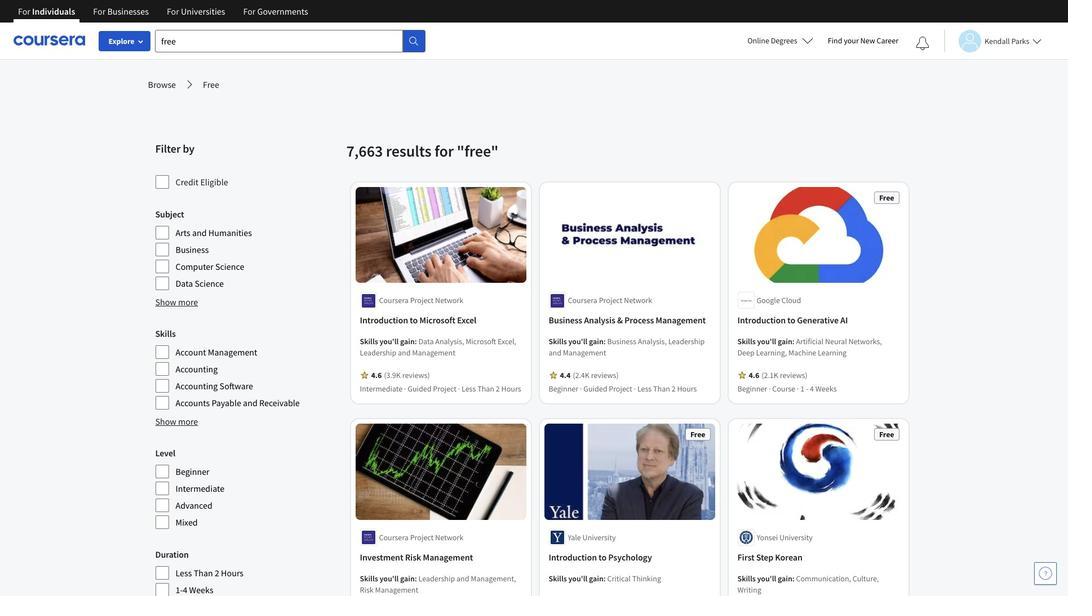 Task type: vqa. For each thing, say whether or not it's contained in the screenshot.
Introduction to Microsoft Excel's Gain
yes



Task type: locate. For each thing, give the bounding box(es) containing it.
0 horizontal spatial introduction
[[360, 315, 408, 326]]

project for &
[[599, 296, 623, 306]]

leadership inside leadership and management, risk management
[[419, 574, 455, 584]]

1 horizontal spatial less
[[462, 384, 476, 394]]

business inside business analysis, leadership and management
[[607, 337, 636, 347]]

for for universities
[[167, 6, 179, 17]]

and up 4.4 at the bottom of the page
[[549, 348, 561, 358]]

1 horizontal spatial beginner
[[549, 384, 578, 394]]

1 vertical spatial risk
[[360, 585, 374, 595]]

intermediate up advanced
[[176, 483, 224, 494]]

1 reviews) from the left
[[402, 371, 430, 381]]

business for business
[[176, 244, 209, 255]]

coursera
[[379, 296, 409, 306], [568, 296, 598, 306], [379, 533, 409, 543]]

1 vertical spatial microsoft
[[466, 337, 496, 347]]

4.6 left "(2.1k"
[[749, 371, 759, 381]]

show more button down accounts
[[155, 415, 198, 428]]

and down software
[[243, 397, 258, 409]]

introduction
[[360, 315, 408, 326], [738, 315, 786, 326], [549, 552, 597, 563]]

2 guided from the left
[[584, 384, 607, 394]]

2 show from the top
[[155, 416, 176, 427]]

machine
[[789, 348, 816, 358]]

leadership and management, risk management
[[360, 574, 516, 595]]

data inside "subject" group
[[176, 278, 193, 289]]

:
[[415, 337, 417, 347], [604, 337, 606, 347], [793, 337, 795, 347], [415, 574, 417, 584], [604, 574, 606, 584], [793, 574, 795, 584]]

4 · from the left
[[634, 384, 636, 394]]

1
[[801, 384, 805, 394]]

2 for process
[[672, 384, 676, 394]]

university for psychology
[[583, 533, 616, 543]]

business for business analysis, leadership and management
[[607, 337, 636, 347]]

data down computer
[[176, 278, 193, 289]]

thinking
[[632, 574, 661, 584]]

investment risk management link
[[360, 551, 522, 564]]

: down analysis
[[604, 337, 606, 347]]

introduction inside introduction to psychology link
[[549, 552, 597, 563]]

0 horizontal spatial hours
[[221, 568, 244, 579]]

coursera for introduction
[[379, 296, 409, 306]]

4.6 for introduction to generative ai
[[749, 371, 759, 381]]

analysis, inside business analysis, leadership and management
[[638, 337, 667, 347]]

1 horizontal spatial to
[[599, 552, 607, 563]]

introduction to psychology link
[[549, 551, 711, 564]]

: up machine
[[793, 337, 795, 347]]

0 horizontal spatial business
[[176, 244, 209, 255]]

gain down investment risk management
[[400, 574, 415, 584]]

· down "(2.1k"
[[769, 384, 771, 394]]

0 horizontal spatial weeks
[[189, 585, 213, 596]]

1 horizontal spatial introduction
[[549, 552, 597, 563]]

less down business analysis, leadership and management
[[638, 384, 652, 394]]

1 show more from the top
[[155, 297, 198, 308]]

data down introduction to microsoft excel
[[419, 337, 434, 347]]

skills you'll gain : for first step korean
[[738, 574, 796, 584]]

data for science
[[176, 278, 193, 289]]

find your new career link
[[822, 34, 904, 48]]

analysis, down process
[[638, 337, 667, 347]]

0 horizontal spatial less
[[176, 568, 192, 579]]

data science
[[176, 278, 224, 289]]

business
[[176, 244, 209, 255], [549, 315, 582, 326], [607, 337, 636, 347]]

business inside business analysis & process management link
[[549, 315, 582, 326]]

beginner for beginner
[[176, 466, 210, 477]]

skills up 4.4 at the bottom of the page
[[549, 337, 567, 347]]

1 horizontal spatial 2
[[496, 384, 500, 394]]

: for korean
[[793, 574, 795, 584]]

4 down less than 2 hours
[[183, 585, 187, 596]]

0 vertical spatial show
[[155, 297, 176, 308]]

accounting
[[176, 364, 218, 375], [176, 381, 218, 392]]

less down data analysis, microsoft excel, leadership and management
[[462, 384, 476, 394]]

1 analysis, from the left
[[435, 337, 464, 347]]

gain down korean
[[778, 574, 793, 584]]

2 horizontal spatial to
[[788, 315, 796, 326]]

0 vertical spatial science
[[215, 261, 244, 272]]

risk down investment
[[360, 585, 374, 595]]

6 · from the left
[[797, 384, 799, 394]]

to up the skills you'll gain : critical thinking
[[599, 552, 607, 563]]

beginner
[[549, 384, 578, 394], [738, 384, 767, 394], [176, 466, 210, 477]]

hours inside duration group
[[221, 568, 244, 579]]

you'll up '(3.9k'
[[380, 337, 399, 347]]

intermediate for intermediate · guided project · less than 2 hours
[[360, 384, 403, 394]]

analysis, down introduction to microsoft excel link
[[435, 337, 464, 347]]

1 vertical spatial weeks
[[189, 585, 213, 596]]

course
[[772, 384, 795, 394]]

to down cloud
[[788, 315, 796, 326]]

weeks down less than 2 hours
[[189, 585, 213, 596]]

project up &
[[599, 296, 623, 306]]

skills you'll gain : down analysis
[[549, 337, 607, 347]]

0 horizontal spatial beginner
[[176, 466, 210, 477]]

you'll for investment risk management
[[380, 574, 399, 584]]

1 vertical spatial show more button
[[155, 415, 198, 428]]

data for analysis,
[[419, 337, 434, 347]]

coursera project network for analysis
[[568, 296, 652, 306]]

introduction for introduction to psychology
[[549, 552, 597, 563]]

science for data science
[[195, 278, 224, 289]]

accounting for accounting
[[176, 364, 218, 375]]

1 horizontal spatial data
[[419, 337, 434, 347]]

2 vertical spatial leadership
[[419, 574, 455, 584]]

2 horizontal spatial business
[[607, 337, 636, 347]]

guided for analysis
[[584, 384, 607, 394]]

0 horizontal spatial 4.6
[[371, 371, 382, 381]]

1 horizontal spatial weeks
[[816, 384, 837, 394]]

0 horizontal spatial analysis,
[[435, 337, 464, 347]]

2 show more from the top
[[155, 416, 198, 427]]

science
[[215, 261, 244, 272], [195, 278, 224, 289]]

to inside introduction to microsoft excel link
[[410, 315, 418, 326]]

project for microsoft
[[410, 296, 434, 306]]

parks
[[1012, 36, 1030, 46]]

skills you'll gain : up '(3.9k'
[[360, 337, 419, 347]]

beginner inside level group
[[176, 466, 210, 477]]

skills for investment risk management
[[360, 574, 378, 584]]

0 horizontal spatial to
[[410, 315, 418, 326]]

0 horizontal spatial university
[[583, 533, 616, 543]]

1 horizontal spatial 4
[[810, 384, 814, 394]]

guided down 4.4 (2.4k reviews)
[[584, 384, 607, 394]]

1 horizontal spatial risk
[[405, 552, 421, 563]]

for
[[18, 6, 30, 17], [93, 6, 106, 17], [167, 6, 179, 17], [243, 6, 256, 17]]

introduction down yale
[[549, 552, 597, 563]]

1 horizontal spatial hours
[[501, 384, 521, 394]]

1 horizontal spatial business
[[549, 315, 582, 326]]

1 vertical spatial accounting
[[176, 381, 218, 392]]

for left businesses
[[93, 6, 106, 17]]

skills up deep at the right bottom of the page
[[738, 337, 756, 347]]

career
[[877, 36, 899, 46]]

4.6
[[371, 371, 382, 381], [749, 371, 759, 381]]

1 vertical spatial more
[[178, 416, 198, 427]]

0 vertical spatial weeks
[[816, 384, 837, 394]]

0 vertical spatial data
[[176, 278, 193, 289]]

management up software
[[208, 347, 257, 358]]

science down computer science
[[195, 278, 224, 289]]

intermediate down '(3.9k'
[[360, 384, 403, 394]]

and up 4.6 (3.9k reviews)
[[398, 348, 411, 358]]

show up level
[[155, 416, 176, 427]]

1 show from the top
[[155, 297, 176, 308]]

1 vertical spatial intermediate
[[176, 483, 224, 494]]

management inside data analysis, microsoft excel, leadership and management
[[412, 348, 455, 358]]

network up process
[[624, 296, 652, 306]]

browse
[[148, 79, 176, 90]]

show
[[155, 297, 176, 308], [155, 416, 176, 427]]

: down investment risk management
[[415, 574, 417, 584]]

beginner up advanced
[[176, 466, 210, 477]]

free
[[203, 79, 219, 90], [879, 193, 894, 203], [691, 430, 706, 440], [879, 430, 894, 440]]

2 analysis, from the left
[[638, 337, 667, 347]]

gain down analysis
[[589, 337, 604, 347]]

2 horizontal spatial beginner
[[738, 384, 767, 394]]

microsoft down excel
[[466, 337, 496, 347]]

more
[[178, 297, 198, 308], [178, 416, 198, 427]]

1 university from the left
[[583, 533, 616, 543]]

1 vertical spatial 4
[[183, 585, 187, 596]]

beginner for beginner · course · 1 - 4 weeks
[[738, 384, 767, 394]]

1 horizontal spatial reviews)
[[591, 371, 619, 381]]

2
[[496, 384, 500, 394], [672, 384, 676, 394], [215, 568, 219, 579]]

skills down investment
[[360, 574, 378, 584]]

3 reviews) from the left
[[780, 371, 808, 381]]

project up introduction to microsoft excel
[[410, 296, 434, 306]]

learning
[[818, 348, 847, 358]]

0 horizontal spatial leadership
[[360, 348, 396, 358]]

4 right -
[[810, 384, 814, 394]]

excel
[[457, 315, 477, 326]]

0 horizontal spatial reviews)
[[402, 371, 430, 381]]

hours for introduction to microsoft excel
[[501, 384, 521, 394]]

1 horizontal spatial than
[[478, 384, 494, 394]]

intermediate inside level group
[[176, 483, 224, 494]]

0 horizontal spatial 4
[[183, 585, 187, 596]]

1 horizontal spatial intermediate
[[360, 384, 403, 394]]

1 · from the left
[[404, 384, 406, 394]]

1 vertical spatial leadership
[[360, 348, 396, 358]]

1 4.6 from the left
[[371, 371, 382, 381]]

beginner down "(2.1k"
[[738, 384, 767, 394]]

2 university from the left
[[780, 533, 813, 543]]

project up investment risk management
[[410, 533, 434, 543]]

account
[[176, 347, 206, 358]]

1 horizontal spatial microsoft
[[466, 337, 496, 347]]

1 horizontal spatial leadership
[[419, 574, 455, 584]]

skills inside group
[[155, 328, 176, 339]]

management,
[[471, 574, 516, 584]]

reviews) up the beginner · guided project · less than 2 hours
[[591, 371, 619, 381]]

0 vertical spatial microsoft
[[420, 315, 455, 326]]

0 horizontal spatial data
[[176, 278, 193, 289]]

accounting down account
[[176, 364, 218, 375]]

banner navigation
[[9, 0, 317, 23]]

university for korean
[[780, 533, 813, 543]]

to inside introduction to psychology link
[[599, 552, 607, 563]]

4 for from the left
[[243, 6, 256, 17]]

less for excel
[[462, 384, 476, 394]]

· down data analysis, microsoft excel, leadership and management
[[458, 384, 460, 394]]

coursera project network up investment risk management
[[379, 533, 463, 543]]

0 vertical spatial show more button
[[155, 295, 198, 309]]

0 vertical spatial accounting
[[176, 364, 218, 375]]

neural
[[825, 337, 847, 347]]

· down 4.6 (3.9k reviews)
[[404, 384, 406, 394]]

coursera up introduction to microsoft excel
[[379, 296, 409, 306]]

learning,
[[756, 348, 787, 358]]

skills for introduction to generative ai
[[738, 337, 756, 347]]

gain for first step korean
[[778, 574, 793, 584]]

find your new career
[[828, 36, 899, 46]]

accounting up accounts
[[176, 381, 218, 392]]

analysis,
[[435, 337, 464, 347], [638, 337, 667, 347]]

0 vertical spatial show more
[[155, 297, 198, 308]]

level group
[[155, 446, 340, 530]]

1 guided from the left
[[408, 384, 432, 394]]

communication,
[[796, 574, 851, 584]]

less up 1-
[[176, 568, 192, 579]]

first step korean link
[[738, 551, 899, 564]]

1-
[[176, 585, 183, 596]]

skills you'll gain : down investment
[[360, 574, 419, 584]]

3 for from the left
[[167, 6, 179, 17]]

intermediate for intermediate
[[176, 483, 224, 494]]

network for excel
[[435, 296, 463, 306]]

: for &
[[604, 337, 606, 347]]

coursera up analysis
[[568, 296, 598, 306]]

1 horizontal spatial guided
[[584, 384, 607, 394]]

1 vertical spatial show
[[155, 416, 176, 427]]

and
[[192, 227, 207, 238], [398, 348, 411, 358], [549, 348, 561, 358], [243, 397, 258, 409], [457, 574, 469, 584]]

2 horizontal spatial 2
[[672, 384, 676, 394]]

1 show more button from the top
[[155, 295, 198, 309]]

business left analysis
[[549, 315, 582, 326]]

2 horizontal spatial less
[[638, 384, 652, 394]]

(2.1k
[[762, 371, 779, 381]]

gain down introduction to psychology
[[589, 574, 604, 584]]

data inside data analysis, microsoft excel, leadership and management
[[419, 337, 434, 347]]

show more down data science
[[155, 297, 198, 308]]

1 vertical spatial science
[[195, 278, 224, 289]]

0 horizontal spatial guided
[[408, 384, 432, 394]]

business down &
[[607, 337, 636, 347]]

psychology
[[608, 552, 652, 563]]

2 more from the top
[[178, 416, 198, 427]]

introduction to psychology
[[549, 552, 652, 563]]

2 reviews) from the left
[[591, 371, 619, 381]]

reviews) for &
[[591, 371, 619, 381]]

show down data science
[[155, 297, 176, 308]]

2 horizontal spatial reviews)
[[780, 371, 808, 381]]

2 horizontal spatial than
[[653, 384, 670, 394]]

skills up account
[[155, 328, 176, 339]]

coursera project network up &
[[568, 296, 652, 306]]

and inside leadership and management, risk management
[[457, 574, 469, 584]]

show more for data science
[[155, 297, 198, 308]]

0 horizontal spatial risk
[[360, 585, 374, 595]]

more for data
[[178, 297, 198, 308]]

: down korean
[[793, 574, 795, 584]]

0 vertical spatial business
[[176, 244, 209, 255]]

for left the 'universities'
[[167, 6, 179, 17]]

business analysis & process management
[[549, 315, 706, 326]]

management up (2.4k
[[563, 348, 606, 358]]

coursera project network up introduction to microsoft excel
[[379, 296, 463, 306]]

management inside skills group
[[208, 347, 257, 358]]

2 accounting from the top
[[176, 381, 218, 392]]

introduction to generative ai link
[[738, 314, 899, 327]]

2 4.6 from the left
[[749, 371, 759, 381]]

you'll for first step korean
[[757, 574, 776, 584]]

skills you'll gain : up writing
[[738, 574, 796, 584]]

coursera project network
[[379, 296, 463, 306], [568, 296, 652, 306], [379, 533, 463, 543]]

university up introduction to psychology
[[583, 533, 616, 543]]

None search field
[[155, 30, 426, 52]]

gain for investment risk management
[[400, 574, 415, 584]]

risk inside leadership and management, risk management
[[360, 585, 374, 595]]

1 horizontal spatial 4.6
[[749, 371, 759, 381]]

less than 2 hours
[[176, 568, 244, 579]]

introduction inside introduction to generative ai link
[[738, 315, 786, 326]]

you'll down introduction to psychology
[[569, 574, 588, 584]]

2 horizontal spatial leadership
[[668, 337, 705, 347]]

kendall
[[985, 36, 1010, 46]]

0 horizontal spatial than
[[194, 568, 213, 579]]

2 inside duration group
[[215, 568, 219, 579]]

microsoft up data analysis, microsoft excel, leadership and management
[[420, 315, 455, 326]]

show for data
[[155, 297, 176, 308]]

2 for from the left
[[93, 6, 106, 17]]

skills you'll gain :
[[360, 337, 419, 347], [549, 337, 607, 347], [738, 337, 796, 347], [360, 574, 419, 584], [738, 574, 796, 584]]

1 vertical spatial business
[[549, 315, 582, 326]]

1 vertical spatial show more
[[155, 416, 198, 427]]

and left management,
[[457, 574, 469, 584]]

0 vertical spatial intermediate
[[360, 384, 403, 394]]

you'll down analysis
[[569, 337, 588, 347]]

beginner down 4.4 at the bottom of the page
[[549, 384, 578, 394]]

management
[[656, 315, 706, 326], [208, 347, 257, 358], [412, 348, 455, 358], [563, 348, 606, 358], [423, 552, 473, 563], [375, 585, 418, 595]]

arts
[[176, 227, 190, 238]]

1 accounting from the top
[[176, 364, 218, 375]]

reviews)
[[402, 371, 430, 381], [591, 371, 619, 381], [780, 371, 808, 381]]

4.6 (3.9k reviews)
[[371, 371, 430, 381]]

less for process
[[638, 384, 652, 394]]

0 horizontal spatial intermediate
[[176, 483, 224, 494]]

0 vertical spatial risk
[[405, 552, 421, 563]]

project for management
[[410, 533, 434, 543]]

show more button down data science
[[155, 295, 198, 309]]

skills you'll gain : up learning,
[[738, 337, 796, 347]]

network up introduction to microsoft excel link
[[435, 296, 463, 306]]

2 horizontal spatial hours
[[677, 384, 697, 394]]

risk right investment
[[405, 552, 421, 563]]

coursera image
[[14, 32, 85, 50]]

you'll up learning,
[[757, 337, 776, 347]]

network for process
[[624, 296, 652, 306]]

management inside business analysis, leadership and management
[[563, 348, 606, 358]]

than for process
[[653, 384, 670, 394]]

coursera for investment
[[379, 533, 409, 543]]

you'll
[[380, 337, 399, 347], [569, 337, 588, 347], [757, 337, 776, 347], [380, 574, 399, 584], [569, 574, 588, 584], [757, 574, 776, 584]]

weeks inside duration group
[[189, 585, 213, 596]]

introduction up '(3.9k'
[[360, 315, 408, 326]]

· down (2.4k
[[580, 384, 582, 394]]

2 horizontal spatial introduction
[[738, 315, 786, 326]]

0 vertical spatial more
[[178, 297, 198, 308]]

business up computer
[[176, 244, 209, 255]]

introduction to generative ai
[[738, 315, 848, 326]]

coursera up investment
[[379, 533, 409, 543]]

intermediate
[[360, 384, 403, 394], [176, 483, 224, 494]]

show more button for data
[[155, 295, 198, 309]]

0 horizontal spatial microsoft
[[420, 315, 455, 326]]

management down investment
[[375, 585, 418, 595]]

guided for to
[[408, 384, 432, 394]]

1 for from the left
[[18, 6, 30, 17]]

less
[[462, 384, 476, 394], [638, 384, 652, 394], [176, 568, 192, 579]]

gain
[[400, 337, 415, 347], [589, 337, 604, 347], [778, 337, 793, 347], [400, 574, 415, 584], [589, 574, 604, 584], [778, 574, 793, 584]]

yale
[[568, 533, 581, 543]]

science down humanities
[[215, 261, 244, 272]]

university
[[583, 533, 616, 543], [780, 533, 813, 543]]

microsoft inside data analysis, microsoft excel, leadership and management
[[466, 337, 496, 347]]

receivable
[[259, 397, 300, 409]]

gain for business analysis & process management
[[589, 337, 604, 347]]

subject group
[[155, 207, 340, 291]]

1 horizontal spatial analysis,
[[638, 337, 667, 347]]

investment
[[360, 552, 403, 563]]

1 more from the top
[[178, 297, 198, 308]]

mixed
[[176, 517, 198, 528]]

1 horizontal spatial university
[[780, 533, 813, 543]]

than inside duration group
[[194, 568, 213, 579]]

2 show more button from the top
[[155, 415, 198, 428]]

0 vertical spatial 4
[[810, 384, 814, 394]]

2 vertical spatial business
[[607, 337, 636, 347]]

skills for first step korean
[[738, 574, 756, 584]]

reviews) for microsoft
[[402, 371, 430, 381]]

0 horizontal spatial 2
[[215, 568, 219, 579]]

less inside duration group
[[176, 568, 192, 579]]

gain down introduction to microsoft excel
[[400, 337, 415, 347]]

skills up 4.6 (3.9k reviews)
[[360, 337, 378, 347]]

introduction inside introduction to microsoft excel link
[[360, 315, 408, 326]]

individuals
[[32, 6, 75, 17]]

to inside introduction to generative ai link
[[788, 315, 796, 326]]

accounting for accounting software
[[176, 381, 218, 392]]

accounts payable and receivable
[[176, 397, 300, 409]]

: down introduction to microsoft excel
[[415, 337, 417, 347]]

google cloud
[[757, 296, 801, 306]]

reviews) right '(3.9k'
[[402, 371, 430, 381]]

business inside "subject" group
[[176, 244, 209, 255]]

for for individuals
[[18, 6, 30, 17]]

skills up writing
[[738, 574, 756, 584]]

1 vertical spatial data
[[419, 337, 434, 347]]

gain for introduction to generative ai
[[778, 337, 793, 347]]

analysis, inside data analysis, microsoft excel, leadership and management
[[435, 337, 464, 347]]

more down accounts
[[178, 416, 198, 427]]

4.6 for introduction to microsoft excel
[[371, 371, 382, 381]]

4.4
[[560, 371, 571, 381]]

for left governments on the top of the page
[[243, 6, 256, 17]]

skills you'll gain : for introduction to microsoft excel
[[360, 337, 419, 347]]

korean
[[775, 552, 803, 563]]

· left 1
[[797, 384, 799, 394]]

"free"
[[457, 141, 499, 161]]

skills you'll gain : for introduction to generative ai
[[738, 337, 796, 347]]

excel,
[[498, 337, 516, 347]]

to
[[410, 315, 418, 326], [788, 315, 796, 326], [599, 552, 607, 563]]

science for computer science
[[215, 261, 244, 272]]

to up data analysis, microsoft excel, leadership and management
[[410, 315, 418, 326]]

show more down accounts
[[155, 416, 198, 427]]

0 vertical spatial leadership
[[668, 337, 705, 347]]



Task type: describe. For each thing, give the bounding box(es) containing it.
first step korean
[[738, 552, 803, 563]]

businesses
[[107, 6, 149, 17]]

2 for excel
[[496, 384, 500, 394]]

microsoft for analysis,
[[466, 337, 496, 347]]

more for accounts
[[178, 416, 198, 427]]

browse link
[[148, 78, 176, 91]]

show more button for accounts
[[155, 415, 198, 428]]

beginner · course · 1 - 4 weeks
[[738, 384, 837, 394]]

7,663 results for "free"
[[346, 141, 499, 161]]

skills you'll gain : critical thinking
[[549, 574, 661, 584]]

show for accounts
[[155, 416, 176, 427]]

than for excel
[[478, 384, 494, 394]]

humanities
[[208, 227, 252, 238]]

deep
[[738, 348, 755, 358]]

4.4 (2.4k reviews)
[[560, 371, 619, 381]]

reviews) for generative
[[780, 371, 808, 381]]

management right process
[[656, 315, 706, 326]]

account management
[[176, 347, 257, 358]]

for for governments
[[243, 6, 256, 17]]

: for generative
[[793, 337, 795, 347]]

duration group
[[155, 548, 340, 596]]

4.6 (2.1k reviews)
[[749, 371, 808, 381]]

3 · from the left
[[580, 384, 582, 394]]

coursera project network for risk
[[379, 533, 463, 543]]

you'll for business analysis & process management
[[569, 337, 588, 347]]

and inside "subject" group
[[192, 227, 207, 238]]

microsoft for to
[[420, 315, 455, 326]]

for businesses
[[93, 6, 149, 17]]

to for psychology
[[599, 552, 607, 563]]

business for business analysis & process management
[[549, 315, 582, 326]]

artificial neural networks, deep learning, machine learning
[[738, 337, 882, 358]]

skills for business analysis & process management
[[549, 337, 567, 347]]

beginner · guided project · less than 2 hours
[[549, 384, 697, 394]]

(3.9k
[[384, 371, 401, 381]]

credit
[[176, 176, 199, 188]]

new
[[861, 36, 875, 46]]

7,663
[[346, 141, 383, 161]]

arts and humanities
[[176, 227, 252, 238]]

project down data analysis, microsoft excel, leadership and management
[[433, 384, 457, 394]]

skills for introduction to microsoft excel
[[360, 337, 378, 347]]

writing
[[738, 585, 761, 595]]

and inside data analysis, microsoft excel, leadership and management
[[398, 348, 411, 358]]

: for microsoft
[[415, 337, 417, 347]]

leadership inside data analysis, microsoft excel, leadership and management
[[360, 348, 396, 358]]

for individuals
[[18, 6, 75, 17]]

culture,
[[853, 574, 879, 584]]

free for introduction to psychology
[[691, 430, 706, 440]]

analysis, for process
[[638, 337, 667, 347]]

5 · from the left
[[769, 384, 771, 394]]

for
[[435, 141, 454, 161]]

What do you want to learn? text field
[[155, 30, 403, 52]]

duration
[[155, 549, 189, 560]]

online degrees
[[748, 36, 797, 46]]

kendall parks
[[985, 36, 1030, 46]]

for governments
[[243, 6, 308, 17]]

advanced
[[176, 500, 212, 511]]

skills you'll gain : for business analysis & process management
[[549, 337, 607, 347]]

you'll for introduction to generative ai
[[757, 337, 776, 347]]

cloud
[[782, 296, 801, 306]]

ai
[[841, 315, 848, 326]]

data analysis, microsoft excel, leadership and management
[[360, 337, 516, 358]]

your
[[844, 36, 859, 46]]

introduction to microsoft excel link
[[360, 314, 522, 327]]

filter by
[[155, 142, 194, 156]]

generative
[[797, 315, 839, 326]]

yonsei
[[757, 533, 778, 543]]

free for first step korean
[[879, 430, 894, 440]]

eligible
[[200, 176, 228, 188]]

intermediate · guided project · less than 2 hours
[[360, 384, 521, 394]]

skills group
[[155, 327, 340, 410]]

for for businesses
[[93, 6, 106, 17]]

yonsei university
[[757, 533, 813, 543]]

skills down introduction to psychology
[[549, 574, 567, 584]]

-
[[806, 384, 809, 394]]

accounts
[[176, 397, 210, 409]]

first
[[738, 552, 755, 563]]

management inside leadership and management, risk management
[[375, 585, 418, 595]]

introduction to microsoft excel
[[360, 315, 477, 326]]

management up leadership and management, risk management
[[423, 552, 473, 563]]

credit eligible
[[176, 176, 228, 188]]

and inside business analysis, leadership and management
[[549, 348, 561, 358]]

project down 4.4 (2.4k reviews)
[[609, 384, 632, 394]]

: for management
[[415, 574, 417, 584]]

yale university
[[568, 533, 616, 543]]

degrees
[[771, 36, 797, 46]]

filter
[[155, 142, 181, 156]]

coursera project network for to
[[379, 296, 463, 306]]

process
[[625, 315, 654, 326]]

subject
[[155, 209, 184, 220]]

coursera for business
[[568, 296, 598, 306]]

software
[[220, 381, 253, 392]]

kendall parks button
[[944, 30, 1042, 52]]

online
[[748, 36, 769, 46]]

: left critical
[[604, 574, 606, 584]]

analysis
[[584, 315, 616, 326]]

business analysis, leadership and management
[[549, 337, 705, 358]]

find
[[828, 36, 842, 46]]

explore button
[[99, 31, 151, 51]]

show notifications image
[[916, 37, 930, 50]]

computer
[[176, 261, 214, 272]]

show more for accounts payable and receivable
[[155, 416, 198, 427]]

you'll for introduction to microsoft excel
[[380, 337, 399, 347]]

explore
[[109, 36, 134, 46]]

hours for business analysis & process management
[[677, 384, 697, 394]]

skills you'll gain : for investment risk management
[[360, 574, 419, 584]]

analysis, for excel
[[435, 337, 464, 347]]

to for generative
[[788, 315, 796, 326]]

and inside skills group
[[243, 397, 258, 409]]

help center image
[[1039, 567, 1053, 581]]

communication, culture, writing
[[738, 574, 879, 595]]

google
[[757, 296, 780, 306]]

to for microsoft
[[410, 315, 418, 326]]

beginner for beginner · guided project · less than 2 hours
[[549, 384, 578, 394]]

computer science
[[176, 261, 244, 272]]

step
[[756, 552, 774, 563]]

artificial
[[796, 337, 824, 347]]

free for introduction to generative ai
[[879, 193, 894, 203]]

critical
[[607, 574, 631, 584]]

gain for introduction to microsoft excel
[[400, 337, 415, 347]]

payable
[[212, 397, 241, 409]]

introduction for introduction to microsoft excel
[[360, 315, 408, 326]]

network up investment risk management link
[[435, 533, 463, 543]]

2 · from the left
[[458, 384, 460, 394]]

leadership inside business analysis, leadership and management
[[668, 337, 705, 347]]

4 inside duration group
[[183, 585, 187, 596]]

investment risk management
[[360, 552, 473, 563]]

by
[[183, 142, 194, 156]]

introduction for introduction to generative ai
[[738, 315, 786, 326]]



